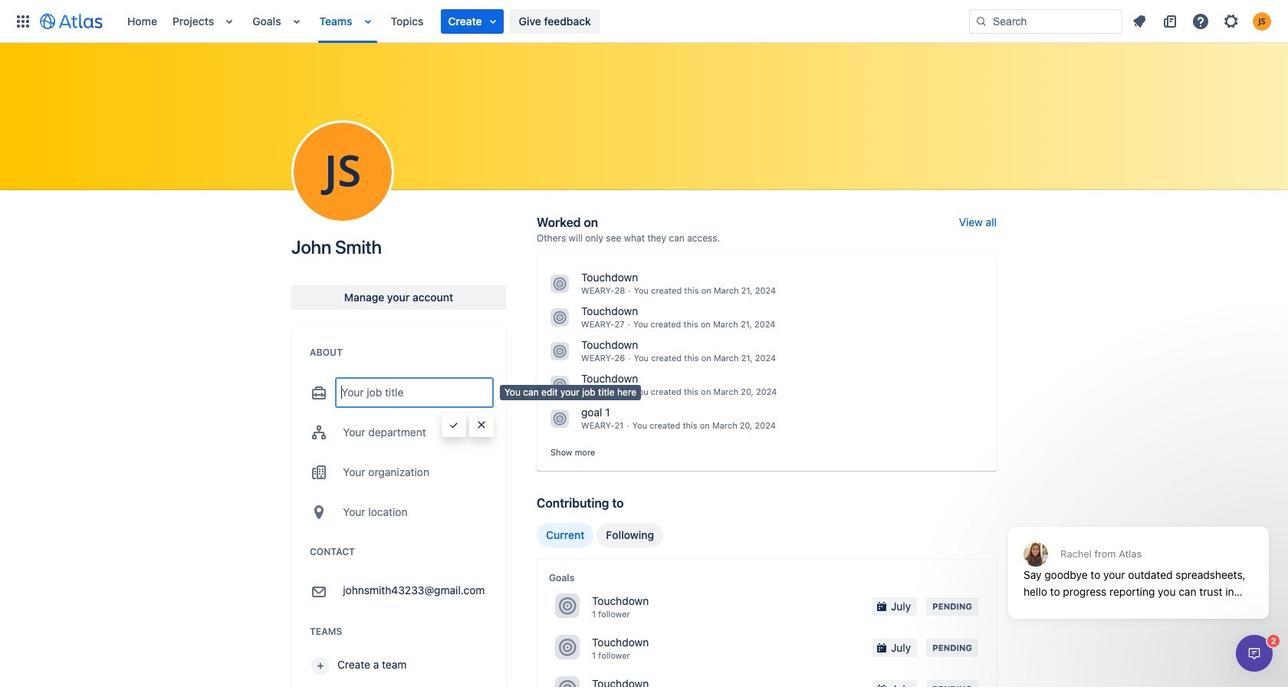 Task type: describe. For each thing, give the bounding box(es) containing it.
list item inside the top element
[[441, 9, 504, 33]]

settings image
[[1223, 12, 1241, 30]]

notifications image
[[1131, 12, 1149, 30]]

Your job title field
[[337, 379, 492, 406]]

0 horizontal spatial list
[[120, 0, 970, 43]]



Task type: vqa. For each thing, say whether or not it's contained in the screenshot.
confluence icon
no



Task type: locate. For each thing, give the bounding box(es) containing it.
1 horizontal spatial list
[[1126, 9, 1279, 33]]

profile image actions image
[[334, 163, 352, 181]]

dialog
[[1001, 489, 1277, 630], [1236, 635, 1273, 672]]

top element
[[9, 0, 970, 43]]

Search field
[[970, 9, 1123, 33]]

tooltip
[[500, 385, 641, 400]]

banner
[[0, 0, 1289, 43]]

1 vertical spatial dialog
[[1236, 635, 1273, 672]]

list item
[[441, 9, 504, 33]]

help image
[[1192, 12, 1210, 30]]

list
[[120, 0, 970, 43], [1126, 9, 1279, 33]]

account image
[[1253, 12, 1272, 30]]

switch to... image
[[14, 12, 32, 30]]

None search field
[[970, 9, 1123, 33]]

group
[[537, 523, 664, 547]]

0 vertical spatial dialog
[[1001, 489, 1277, 630]]

search image
[[976, 15, 988, 27]]



